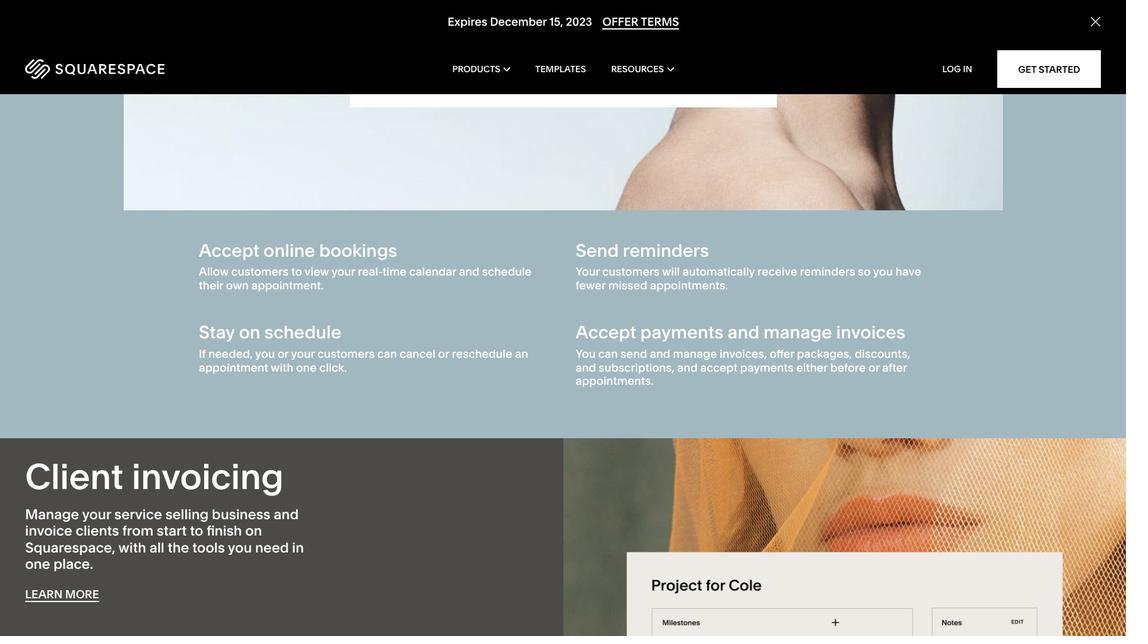 Task type: describe. For each thing, give the bounding box(es) containing it.
terms
[[641, 15, 679, 29]]

time
[[383, 265, 407, 279]]

accept for accept payments and manage invoices
[[576, 322, 637, 343]]

and left send
[[576, 360, 597, 375]]

start
[[157, 523, 187, 540]]

0 horizontal spatial or
[[278, 347, 289, 361]]

december
[[490, 15, 547, 29]]

accept payments and manage invoices you can send and manage invoices, offer packages, discounts, and subscriptions, and accept payments either before or after appointments.
[[576, 322, 911, 388]]

so
[[859, 265, 871, 279]]

send reminders your customers will automatically receive reminders so you have fewer missed appointments.
[[576, 240, 922, 293]]

log             in link
[[943, 63, 973, 75]]

products button
[[453, 44, 510, 94]]

your
[[576, 265, 600, 279]]

0 vertical spatial manage
[[764, 322, 833, 343]]

squarespace,
[[25, 540, 116, 557]]

squarespace logo image
[[25, 59, 165, 79]]

online
[[264, 240, 315, 261]]

after
[[883, 360, 908, 375]]

resources
[[612, 63, 664, 75]]

either
[[797, 360, 828, 375]]

an
[[515, 347, 529, 361]]

accept for accept online bookings
[[199, 240, 260, 261]]

and inside manage your service selling business and invoice clients from start to finish on squarespace, with all the tools you need in one place.
[[274, 506, 299, 523]]

woman with face mask. image
[[123, 0, 1003, 210]]

fewer
[[576, 278, 606, 293]]

started
[[1039, 63, 1081, 75]]

needed,
[[209, 347, 253, 361]]

0 vertical spatial payments
[[641, 322, 724, 343]]

selling
[[166, 506, 209, 523]]

1 horizontal spatial payments
[[741, 360, 794, 375]]

invoices,
[[720, 347, 768, 361]]

own
[[226, 278, 249, 293]]

reschedule
[[452, 347, 513, 361]]

their
[[199, 278, 223, 293]]

get started
[[1019, 63, 1081, 75]]

squarespace logo link
[[25, 59, 240, 79]]

stay
[[199, 322, 235, 343]]

finish
[[207, 523, 242, 540]]

your for schedule
[[291, 347, 315, 361]]

invoice
[[25, 523, 72, 540]]

real-
[[358, 265, 383, 279]]

or inside accept payments and manage invoices you can send and manage invoices, offer packages, discounts, and subscriptions, and accept payments either before or after appointments.
[[869, 360, 880, 375]]

on inside stay on schedule if needed, you or your customers can cancel or reschedule an appointment with one click.
[[239, 322, 261, 343]]

you inside stay on schedule if needed, you or your customers can cancel or reschedule an appointment with one click.
[[255, 347, 275, 361]]

resources button
[[612, 44, 674, 94]]

invoices
[[837, 322, 906, 343]]

all
[[150, 540, 165, 557]]

your for bookings
[[332, 265, 355, 279]]

schedule inside stay on schedule if needed, you or your customers can cancel or reschedule an appointment with one click.
[[265, 322, 342, 343]]

the
[[168, 540, 189, 557]]

appointment
[[199, 360, 268, 375]]

and up invoices,
[[728, 322, 760, 343]]

and right send
[[650, 347, 671, 361]]

cancel
[[400, 347, 436, 361]]

place.
[[54, 556, 93, 573]]

more
[[65, 588, 99, 602]]

view
[[305, 265, 329, 279]]

1 horizontal spatial or
[[438, 347, 449, 361]]

and left accept
[[678, 360, 698, 375]]

business
[[212, 506, 271, 523]]

manage
[[25, 506, 79, 523]]

offer terms
[[603, 15, 679, 29]]

accept
[[701, 360, 738, 375]]

squarespace project dashboard highlights upcoming project milestones, important notes, and active invoices. image
[[627, 553, 1063, 637]]

and inside accept online bookings allow customers to view your real-time calendar and schedule their own appointment.
[[459, 265, 480, 279]]

packages,
[[798, 347, 853, 361]]

in
[[292, 540, 304, 557]]

bookings
[[319, 240, 398, 261]]

customers inside stay on schedule if needed, you or your customers can cancel or reschedule an appointment with one click.
[[318, 347, 375, 361]]

before
[[831, 360, 866, 375]]

discounts,
[[855, 347, 911, 361]]

log             in
[[943, 63, 973, 75]]

appointments. inside 'send reminders your customers will automatically receive reminders so you have fewer missed appointments.'
[[650, 278, 729, 293]]

appointments. inside accept payments and manage invoices you can send and manage invoices, offer packages, discounts, and subscriptions, and accept payments either before or after appointments.
[[576, 374, 654, 388]]

you inside 'send reminders your customers will automatically receive reminders so you have fewer missed appointments.'
[[874, 265, 894, 279]]



Task type: locate. For each thing, give the bounding box(es) containing it.
1 vertical spatial schedule
[[265, 322, 342, 343]]

0 horizontal spatial reminders
[[623, 240, 710, 261]]

learn
[[25, 588, 63, 602]]

and
[[459, 265, 480, 279], [728, 322, 760, 343], [650, 347, 671, 361], [576, 360, 597, 375], [678, 360, 698, 375], [274, 506, 299, 523]]

1 horizontal spatial one
[[296, 360, 317, 375]]

offer
[[603, 15, 639, 29]]

clients
[[76, 523, 119, 540]]

or right appointment
[[278, 347, 289, 361]]

on
[[239, 322, 261, 343], [245, 523, 262, 540]]

2 horizontal spatial customers
[[603, 265, 660, 279]]

1 horizontal spatial accept
[[576, 322, 637, 343]]

1 horizontal spatial schedule
[[482, 265, 532, 279]]

you inside manage your service selling business and invoice clients from start to finish on squarespace, with all the tools you need in one place.
[[228, 540, 252, 557]]

stay on schedule if needed, you or your customers can cancel or reschedule an appointment with one click.
[[199, 322, 529, 375]]

send
[[576, 240, 619, 261]]

service
[[114, 506, 162, 523]]

ui of spa booking page. image
[[350, 0, 777, 107]]

2 vertical spatial your
[[82, 506, 111, 523]]

receive
[[758, 265, 798, 279]]

one inside stay on schedule if needed, you or your customers can cancel or reschedule an appointment with one click.
[[296, 360, 317, 375]]

on inside manage your service selling business and invoice clients from start to finish on squarespace, with all the tools you need in one place.
[[245, 523, 262, 540]]

or right cancel
[[438, 347, 449, 361]]

one inside manage your service selling business and invoice clients from start to finish on squarespace, with all the tools you need in one place.
[[25, 556, 50, 573]]

appointments. right missed
[[650, 278, 729, 293]]

0 horizontal spatial schedule
[[265, 322, 342, 343]]

1 vertical spatial one
[[25, 556, 50, 573]]

schedule inside accept online bookings allow customers to view your real-time calendar and schedule their own appointment.
[[482, 265, 532, 279]]

to right the
[[190, 523, 203, 540]]

0 horizontal spatial you
[[228, 540, 252, 557]]

expires
[[448, 15, 487, 29]]

reminders
[[623, 240, 710, 261], [801, 265, 856, 279]]

schedule
[[482, 265, 532, 279], [265, 322, 342, 343]]

accept inside accept online bookings allow customers to view your real-time calendar and schedule their own appointment.
[[199, 240, 260, 261]]

accept
[[199, 240, 260, 261], [576, 322, 637, 343]]

accept inside accept payments and manage invoices you can send and manage invoices, offer packages, discounts, and subscriptions, and accept payments either before or after appointments.
[[576, 322, 637, 343]]

1 vertical spatial you
[[255, 347, 275, 361]]

to inside accept online bookings allow customers to view your real-time calendar and schedule their own appointment.
[[291, 265, 302, 279]]

2 horizontal spatial your
[[332, 265, 355, 279]]

0 vertical spatial reminders
[[623, 240, 710, 261]]

reminders up will
[[623, 240, 710, 261]]

payments left the either
[[741, 360, 794, 375]]

you right the needed,
[[255, 347, 275, 361]]

one
[[296, 360, 317, 375], [25, 556, 50, 573]]

1 vertical spatial accept
[[576, 322, 637, 343]]

appointments. down send
[[576, 374, 654, 388]]

0 vertical spatial appointments.
[[650, 278, 729, 293]]

you
[[874, 265, 894, 279], [255, 347, 275, 361], [228, 540, 252, 557]]

1 vertical spatial on
[[245, 523, 262, 540]]

2 horizontal spatial you
[[874, 265, 894, 279]]

1 vertical spatial manage
[[673, 347, 718, 361]]

appointment.
[[252, 278, 324, 293]]

0 vertical spatial your
[[332, 265, 355, 279]]

one left click.
[[296, 360, 317, 375]]

customers inside accept online bookings allow customers to view your real-time calendar and schedule their own appointment.
[[231, 265, 289, 279]]

you right tools
[[228, 540, 252, 557]]

your down bookings
[[332, 265, 355, 279]]

0 horizontal spatial manage
[[673, 347, 718, 361]]

0 vertical spatial you
[[874, 265, 894, 279]]

to left view
[[291, 265, 302, 279]]

your inside accept online bookings allow customers to view your real-time calendar and schedule their own appointment.
[[332, 265, 355, 279]]

0 vertical spatial accept
[[199, 240, 260, 261]]

1 horizontal spatial your
[[291, 347, 315, 361]]

1 horizontal spatial to
[[291, 265, 302, 279]]

with left all
[[119, 540, 146, 557]]

0 horizontal spatial customers
[[231, 265, 289, 279]]

offer terms link
[[603, 15, 679, 30]]

your inside stay on schedule if needed, you or your customers can cancel or reschedule an appointment with one click.
[[291, 347, 315, 361]]

appointments.
[[650, 278, 729, 293], [576, 374, 654, 388]]

will
[[663, 265, 680, 279]]

templates link
[[536, 44, 586, 94]]

1 horizontal spatial customers
[[318, 347, 375, 361]]

can inside stay on schedule if needed, you or your customers can cancel or reschedule an appointment with one click.
[[378, 347, 397, 361]]

reminders left "so"
[[801, 265, 856, 279]]

with inside stay on schedule if needed, you or your customers can cancel or reschedule an appointment with one click.
[[271, 360, 294, 375]]

with inside manage your service selling business and invoice clients from start to finish on squarespace, with all the tools you need in one place.
[[119, 540, 146, 557]]

1 vertical spatial appointments.
[[576, 374, 654, 388]]

2 vertical spatial you
[[228, 540, 252, 557]]

offer
[[770, 347, 795, 361]]

and right calendar
[[459, 265, 480, 279]]

0 horizontal spatial payments
[[641, 322, 724, 343]]

1 vertical spatial reminders
[[801, 265, 856, 279]]

learn more
[[25, 588, 99, 602]]

if
[[199, 347, 206, 361]]

to inside manage your service selling business and invoice clients from start to finish on squarespace, with all the tools you need in one place.
[[190, 523, 203, 540]]

1 vertical spatial payments
[[741, 360, 794, 375]]

2 can from the left
[[599, 347, 618, 361]]

1 can from the left
[[378, 347, 397, 361]]

0 horizontal spatial to
[[190, 523, 203, 540]]

can right you
[[599, 347, 618, 361]]

with
[[271, 360, 294, 375], [119, 540, 146, 557]]

client invoicing
[[25, 455, 284, 498]]

your left service at the bottom of the page
[[82, 506, 111, 523]]

customers inside 'send reminders your customers will automatically receive reminders so you have fewer missed appointments.'
[[603, 265, 660, 279]]

your left click.
[[291, 347, 315, 361]]

1 vertical spatial with
[[119, 540, 146, 557]]

templates
[[536, 63, 586, 75]]

automatically
[[683, 265, 755, 279]]

get
[[1019, 63, 1037, 75]]

customers
[[231, 265, 289, 279], [603, 265, 660, 279], [318, 347, 375, 361]]

1 vertical spatial to
[[190, 523, 203, 540]]

0 vertical spatial with
[[271, 360, 294, 375]]

on right the finish
[[245, 523, 262, 540]]

accept up you
[[576, 322, 637, 343]]

click.
[[320, 360, 347, 375]]

1 horizontal spatial you
[[255, 347, 275, 361]]

1 horizontal spatial manage
[[764, 322, 833, 343]]

0 vertical spatial to
[[291, 265, 302, 279]]

2023
[[566, 15, 592, 29]]

1 vertical spatial your
[[291, 347, 315, 361]]

products
[[453, 63, 501, 75]]

1 horizontal spatial with
[[271, 360, 294, 375]]

payments
[[641, 322, 724, 343], [741, 360, 794, 375]]

from
[[122, 523, 154, 540]]

learn more link
[[25, 588, 99, 603]]

can
[[378, 347, 397, 361], [599, 347, 618, 361]]

0 vertical spatial on
[[239, 322, 261, 343]]

0 horizontal spatial with
[[119, 540, 146, 557]]

invoicing
[[132, 455, 284, 498]]

get started link
[[998, 50, 1102, 88]]

your inside manage your service selling business and invoice clients from start to finish on squarespace, with all the tools you need in one place.
[[82, 506, 111, 523]]

manage up offer
[[764, 322, 833, 343]]

with right appointment
[[271, 360, 294, 375]]

1 horizontal spatial can
[[599, 347, 618, 361]]

0 horizontal spatial your
[[82, 506, 111, 523]]

payments up accept
[[641, 322, 724, 343]]

you
[[576, 347, 596, 361]]

expires december 15, 2023
[[448, 15, 592, 29]]

calendar
[[409, 265, 457, 279]]

allow
[[199, 265, 229, 279]]

or left after
[[869, 360, 880, 375]]

have
[[896, 265, 922, 279]]

1 horizontal spatial reminders
[[801, 265, 856, 279]]

log
[[943, 63, 962, 75]]

tools
[[192, 540, 225, 557]]

one up learn
[[25, 556, 50, 573]]

client
[[25, 455, 124, 498]]

accept up allow
[[199, 240, 260, 261]]

and up in
[[274, 506, 299, 523]]

2 horizontal spatial or
[[869, 360, 880, 375]]

in
[[964, 63, 973, 75]]

can left cancel
[[378, 347, 397, 361]]

manage your service selling business and invoice clients from start to finish on squarespace, with all the tools you need in one place.
[[25, 506, 304, 573]]

0 horizontal spatial can
[[378, 347, 397, 361]]

manage left invoices,
[[673, 347, 718, 361]]

0 vertical spatial schedule
[[482, 265, 532, 279]]

missed
[[609, 278, 648, 293]]

15,
[[549, 15, 563, 29]]

can inside accept payments and manage invoices you can send and manage invoices, offer packages, discounts, and subscriptions, and accept payments either before or after appointments.
[[599, 347, 618, 361]]

send
[[621, 347, 648, 361]]

your
[[332, 265, 355, 279], [291, 347, 315, 361], [82, 506, 111, 523]]

accept online bookings allow customers to view your real-time calendar and schedule their own appointment.
[[199, 240, 532, 293]]

need
[[255, 540, 289, 557]]

you right "so"
[[874, 265, 894, 279]]

subscriptions,
[[599, 360, 675, 375]]

on up the needed,
[[239, 322, 261, 343]]

0 horizontal spatial one
[[25, 556, 50, 573]]

to
[[291, 265, 302, 279], [190, 523, 203, 540]]

0 vertical spatial one
[[296, 360, 317, 375]]

0 horizontal spatial accept
[[199, 240, 260, 261]]

manage
[[764, 322, 833, 343], [673, 347, 718, 361]]



Task type: vqa. For each thing, say whether or not it's contained in the screenshot.
Media & Podcasts "Link"
no



